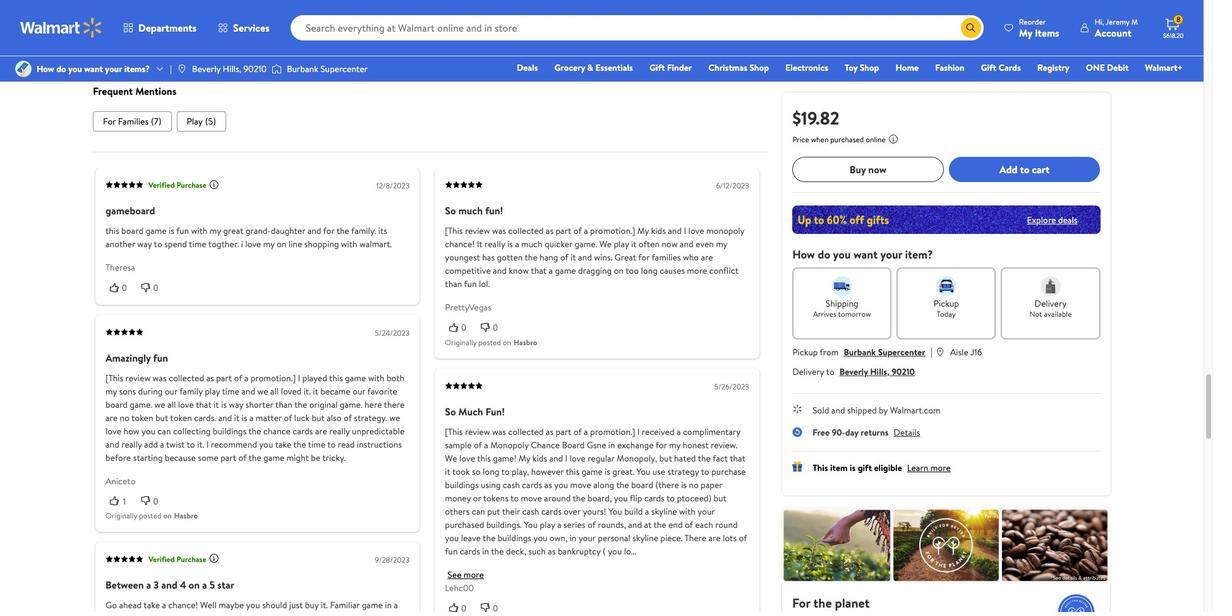 Task type: describe. For each thing, give the bounding box(es) containing it.
[this for so much fun!
[[445, 225, 463, 238]]

honest
[[683, 439, 709, 451]]

you right (
[[608, 545, 622, 558]]

time inside this board game is fun with my great grand-daughter and for the family.  its another way to spend time togther. i love my on line shopping with walmart.
[[189, 238, 206, 251]]

items
[[1036, 26, 1060, 40]]

spend
[[164, 238, 187, 251]]

as down however
[[544, 479, 552, 491]]

between a 3 and 4 on a 5 star
[[105, 578, 234, 592]]

grocery & essentials link
[[549, 61, 639, 75]]

[this review was collected as part of a promotion.] i played this game with both my sons during our family play time and we all loved it. it became our favorite board game. we all love that it is way shorter than the original game. here there are no token but token cards. and it is a matter of luck but also of strategy. we love how you can collecting buildings the chance cards are really unpredictable and really add a twist to it. i recommend you take the time to read instructions before starting because some part of the game might be tricky.
[[105, 372, 405, 464]]

so for so much fun!
[[445, 405, 456, 419]]

i down board
[[565, 452, 568, 465]]

theresa
[[105, 262, 135, 274]]

learn
[[908, 462, 929, 474]]

you left leave
[[445, 532, 459, 544]]

1 horizontal spatial buildings
[[445, 479, 479, 491]]

1 vertical spatial skyline
[[633, 532, 658, 544]]

shipping arrives tomorrow
[[814, 297, 872, 319]]

the down honest
[[698, 452, 711, 465]]

shipped
[[848, 404, 877, 417]]

my down grand-
[[263, 238, 274, 251]]

verified for between a 3 and 4 on a 5 star
[[148, 554, 175, 565]]

it left often on the top right of the page
[[631, 238, 637, 251]]

should
[[262, 599, 287, 612]]

the up over
[[573, 492, 586, 505]]

love inside [this review was collected as part of a promotion.] my kids and i love monopoly chance! it really is a much quicker game. we play it often now and even my youngest has gotten the hang of it and wins. great for families who are competitive and know that a game dragging on too long causes more conflict than fun lol.
[[689, 225, 704, 238]]

much inside [this review was collected as part of a promotion.] my kids and i love monopoly chance! it really is a much quicker game. we play it often now and even my youngest has gotten the hang of it and wins. great for families who are competitive and know that a game dragging on too long causes more conflict than fun lol.
[[521, 238, 543, 251]]

learn more button
[[908, 462, 951, 474]]

and up shorter
[[241, 385, 255, 398]]

verified for gameboard
[[148, 180, 175, 190]]

posted for so much fun!
[[478, 337, 501, 348]]

&
[[588, 61, 594, 74]]

my inside the 'reorder my items'
[[1020, 26, 1033, 40]]

to inside add to cart button
[[1021, 162, 1030, 176]]

2 token from the left
[[170, 412, 192, 424]]

but down the original
[[312, 412, 325, 424]]

walmart+ link
[[1140, 61, 1189, 75]]

0 button for so much fun!
[[476, 322, 508, 335]]

for families (7)
[[103, 116, 161, 128]]

[this review was collected as part of a promotion.] i received a complimentary sample of a monopoly chance board gsne in exchange for my honest review. we love this game! my kids and i love regular monopoly, but hated the fact that it took so long to play, however this game is great. you use strategy to purchase buildings using cash cards as you move along the board (there is no paper money or tokens to move around the board, you flip cards to ptoceed) but others can put their cash cards over yours! you build a skyline with your purchased buildings. you play a series of rounds, and at the end of each round you leave the buildings you own, in your personal  skyline piece. there are lots of fun cards in the deck, such as bankruptcy ( you lo...
[[445, 426, 747, 558]]

intent image for shipping image
[[832, 276, 853, 297]]

is down the "strategy"
[[681, 479, 687, 491]]

0 horizontal spatial hills,
[[223, 63, 242, 75]]

hi, jeremy m account
[[1095, 16, 1139, 40]]

deck,
[[506, 545, 526, 558]]

i up some
[[206, 438, 209, 451]]

my up togther.
[[209, 225, 221, 238]]

cards down around
[[541, 505, 562, 518]]

chance! inside [this review was collected as part of a promotion.] my kids and i love monopoly chance! it really is a much quicker game. we play it often now and even my youngest has gotten the hang of it and wins. great for families who are competitive and know that a game dragging on too long causes more conflict than fun lol.
[[445, 238, 475, 251]]

than inside [this review was collected as part of a promotion.] my kids and i love monopoly chance! it really is a much quicker game. we play it often now and even my youngest has gotten the hang of it and wins. great for families who are competitive and know that a game dragging on too long causes more conflict than fun lol.
[[445, 278, 462, 291]]

but up use in the bottom of the page
[[659, 452, 672, 465]]

love down board
[[570, 452, 586, 465]]

1 horizontal spatial 90210
[[892, 365, 916, 378]]

and right 3
[[161, 578, 177, 592]]

1 vertical spatial cash
[[522, 505, 539, 518]]

today
[[937, 309, 956, 319]]

review for much
[[465, 225, 490, 238]]

hated
[[674, 452, 696, 465]]

a up at on the bottom right of the page
[[645, 505, 649, 518]]

with down family.
[[341, 238, 357, 251]]

1 horizontal spatial |
[[931, 345, 933, 358]]

buy now button
[[793, 157, 944, 182]]

eligible
[[875, 462, 903, 474]]

$19.82
[[793, 106, 840, 130]]

causes
[[660, 265, 685, 277]]

your up frequent
[[105, 63, 122, 75]]

as for so much fun!
[[546, 426, 554, 438]]

it down quicker
[[571, 251, 576, 264]]

a up 'own,'
[[557, 518, 561, 531]]

star
[[217, 578, 234, 592]]

i
[[241, 238, 243, 251]]

game inside [this review was collected as part of a promotion.] my kids and i love monopoly chance! it really is a much quicker game. we play it often now and even my youngest has gotten the hang of it and wins. great for families who are competitive and know that a game dragging on too long causes more conflict than fun lol.
[[555, 265, 576, 277]]

love down 'family'
[[178, 398, 194, 411]]

how for how do you want your item?
[[793, 247, 816, 262]]

christmas shop
[[709, 61, 769, 74]]

kids inside [this review was collected as part of a promotion.] my kids and i love monopoly chance! it really is a much quicker game. we play it often now and even my youngest has gotten the hang of it and wins. great for families who are competitive and know that a game dragging on too long causes more conflict than fun lol.
[[651, 225, 666, 238]]

i inside [this review was collected as part of a promotion.] my kids and i love monopoly chance! it really is a much quicker game. we play it often now and even my youngest has gotten the hang of it and wins. great for families who are competitive and know that a game dragging on too long causes more conflict than fun lol.
[[684, 225, 686, 238]]

kids inside [this review was collected as part of a promotion.] i received a complimentary sample of a monopoly chance board gsne in exchange for my honest review. we love this game! my kids and i love regular monopoly, but hated the fact that it took so long to play, however this game is great. you use strategy to purchase buildings using cash cards as you move along the board (there is no paper money or tokens to move around the board, you flip cards to ptoceed) but others can put their cash cards over yours! you build a skyline with your purchased buildings. you play a series of rounds, and at the end of each round you leave the buildings you own, in your personal  skyline piece. there are lots of fun cards in the deck, such as bankruptcy ( you lo...
[[532, 452, 547, 465]]

0 vertical spatial originally posted on hasbro
[[118, 24, 210, 35]]

how
[[123, 425, 139, 438]]

and up the who
[[680, 238, 694, 251]]

pickup from burbank supercenter |
[[793, 345, 933, 358]]

0 horizontal spatial more
[[464, 568, 484, 581]]

details
[[894, 426, 921, 439]]

at
[[644, 518, 652, 531]]

a down shorter
[[249, 412, 253, 424]]

a up dragging
[[584, 225, 588, 238]]

arrives
[[814, 309, 837, 319]]

know
[[509, 265, 529, 277]]

hi,
[[1095, 16, 1105, 27]]

you up around
[[554, 479, 568, 491]]

1 vertical spatial it.
[[197, 438, 204, 451]]

one debit
[[1087, 61, 1129, 74]]

verified purchase information image for gameboard
[[209, 180, 219, 190]]

and left at on the bottom right of the page
[[628, 518, 642, 531]]

[this review was collected as part of a promotion.] my kids and i love monopoly chance! it really is a much quicker game. we play it often now and even my youngest has gotten the hang of it and wins. great for families who are competitive and know that a game dragging on too long causes more conflict than fun lol.
[[445, 225, 745, 291]]

purchase for gameboard
[[176, 180, 206, 190]]

you left flip
[[614, 492, 628, 505]]

with left great
[[191, 225, 207, 238]]

2 vertical spatial buildings
[[498, 532, 531, 544]]

that inside [this review was collected as part of a promotion.] i played this game with both my sons during our family play time and we all loved it. it became our favorite board game. we all love that it is way shorter than the original game. here there are no token but token cards. and it is a matter of luck but also of strategy. we love how you can collecting buildings the chance cards are really unpredictable and really add a twist to it. i recommend you take the time to read instructions before starting because some part of the game might be tricky.
[[196, 398, 211, 411]]

the right at on the bottom right of the page
[[654, 518, 666, 531]]

in left 'deck,'
[[482, 545, 489, 558]]

1 vertical spatial move
[[521, 492, 542, 505]]

part for amazingly fun
[[216, 372, 232, 384]]

your up bankruptcy
[[579, 532, 596, 544]]

this right however
[[566, 465, 580, 478]]

8
[[1177, 14, 1181, 25]]

2 vertical spatial we
[[389, 412, 400, 424]]

instructions
[[357, 438, 402, 451]]

free
[[813, 426, 830, 439]]

want for item?
[[854, 247, 878, 262]]

beverly hills, 90210 button
[[840, 365, 916, 378]]

walmart.
[[359, 238, 392, 251]]

to up tricky.
[[327, 438, 336, 451]]

see more button
[[448, 568, 484, 581]]

this inside [this review was collected as part of a promotion.] i played this game with both my sons during our family play time and we all loved it. it became our favorite board game. we all love that it is way shorter than the original game. here there are no token but token cards. and it is a matter of luck but also of strategy. we love how you can collecting buildings the chance cards are really unpredictable and really add a twist to it. i recommend you take the time to read instructions before starting because some part of the game might be tricky.
[[329, 372, 343, 384]]

 image for burbank supercenter
[[272, 63, 282, 75]]

others
[[445, 505, 470, 518]]

see more
[[448, 568, 484, 581]]

piece.
[[661, 532, 683, 544]]

rounds,
[[598, 518, 626, 531]]

game inside [this review was collected as part of a promotion.] i received a complimentary sample of a monopoly chance board gsne in exchange for my honest review. we love this game! my kids and i love regular monopoly, but hated the fact that it took so long to play, however this game is great. you use strategy to purchase buildings using cash cards as you move along the board (there is no paper money or tokens to move around the board, you flip cards to ptoceed) but others can put their cash cards over yours! you build a skyline with your purchased buildings. you play a series of rounds, and at the end of each round you leave the buildings you own, in your personal  skyline piece. there are lots of fun cards in the deck, such as bankruptcy ( you lo...
[[582, 465, 603, 478]]

long inside [this review was collected as part of a promotion.] i received a complimentary sample of a monopoly chance board gsne in exchange for my honest review. we love this game! my kids and i love regular monopoly, but hated the fact that it took so long to play, however this game is great. you use strategy to purchase buildings using cash cards as you move along the board (there is no paper money or tokens to move around the board, you flip cards to ptoceed) but others can put their cash cards over yours! you build a skyline with your purchased buildings. you play a series of rounds, and at the end of each round you leave the buildings you own, in your personal  skyline piece. there are lots of fun cards in the deck, such as bankruptcy ( you lo...
[[483, 465, 499, 478]]

1 vertical spatial we
[[154, 398, 165, 411]]

to down (there
[[667, 492, 675, 505]]

1 token from the left
[[131, 412, 153, 424]]

1 vertical spatial you
[[609, 505, 622, 518]]

more inside [this review was collected as part of a promotion.] my kids and i love monopoly chance! it really is a much quicker game. we play it often now and even my youngest has gotten the hang of it and wins. great for families who are competitive and know that a game dragging on too long causes more conflict than fun lol.
[[687, 265, 707, 277]]

no inside [this review was collected as part of a promotion.] i played this game with both my sons during our family play time and we all loved it. it became our favorite board game. we all love that it is way shorter than the original game. here there are no token but token cards. and it is a matter of luck but also of strategy. we love how you can collecting buildings the chance cards are really unpredictable and really add a twist to it. i recommend you take the time to read instructions before starting because some part of the game might be tricky.
[[119, 412, 129, 424]]

is left shorter
[[221, 398, 227, 411]]

(5)
[[205, 116, 216, 128]]

1 horizontal spatial it.
[[304, 385, 311, 398]]

1 horizontal spatial time
[[222, 385, 239, 398]]

one debit link
[[1081, 61, 1135, 75]]

sons
[[119, 385, 136, 398]]

really inside [this review was collected as part of a promotion.] my kids and i love monopoly chance! it really is a much quicker game. we play it often now and even my youngest has gotten the hang of it and wins. great for families who are competitive and know that a game dragging on too long causes more conflict than fun lol.
[[485, 238, 505, 251]]

buildings inside [this review was collected as part of a promotion.] i played this game with both my sons during our family play time and we all loved it. it became our favorite board game. we all love that it is way shorter than the original game. here there are no token but token cards. and it is a matter of luck but also of strategy. we love how you can collecting buildings the chance cards are really unpredictable and really add a twist to it. i recommend you take the time to read instructions before starting because some part of the game might be tricky.
[[213, 425, 246, 438]]

burbank inside pickup from burbank supercenter |
[[844, 346, 877, 358]]

favorite
[[367, 385, 397, 398]]

and down gotten
[[493, 265, 507, 277]]

in down the series
[[570, 532, 577, 544]]

account
[[1095, 26, 1132, 40]]

0 horizontal spatial cash
[[503, 479, 520, 491]]

chance! inside 'go ahead take a chance!  well maybe you should just buy it.  familiar game in a'
[[168, 599, 198, 612]]

that inside [this review was collected as part of a promotion.] i received a complimentary sample of a monopoly chance board gsne in exchange for my honest review. we love this game! my kids and i love regular monopoly, but hated the fact that it took so long to play, however this game is great. you use strategy to purchase buildings using cash cards as you move along the board (there is no paper money or tokens to move around the board, you flip cards to ptoceed) but others can put their cash cards over yours! you build a skyline with your purchased buildings. you play a series of rounds, and at the end of each round you leave the buildings you own, in your personal  skyline piece. there are lots of fun cards in the deck, such as bankruptcy ( you lo...
[[730, 452, 746, 465]]

2 vertical spatial really
[[121, 438, 142, 451]]

way inside [this review was collected as part of a promotion.] i played this game with both my sons during our family play time and we all loved it. it became our favorite board game. we all love that it is way shorter than the original game. here there are no token but token cards. and it is a matter of luck but also of strategy. we love how you can collecting buildings the chance cards are really unpredictable and really add a twist to it. i recommend you take the time to read instructions before starting because some part of the game might be tricky.
[[229, 398, 243, 411]]

lehc00
[[445, 582, 474, 594]]

promotion.] for so much fun!
[[590, 225, 635, 238]]

a right received
[[677, 426, 681, 438]]

1 vertical spatial hills,
[[871, 365, 890, 378]]

debit
[[1108, 61, 1129, 74]]

you down walmart image
[[68, 63, 82, 75]]

burbank supercenter button
[[844, 346, 926, 358]]

delivery for to
[[793, 365, 825, 378]]

i up the exchange
[[637, 426, 640, 438]]

0 vertical spatial hasbro
[[187, 24, 210, 35]]

the right leave
[[483, 532, 496, 544]]

as right such
[[548, 545, 556, 558]]

my inside [this review was collected as part of a promotion.] i played this game with both my sons during our family play time and we all loved it. it became our favorite board game. we all love that it is way shorter than the original game. here there are no token but token cards. and it is a matter of luck but also of strategy. we love how you can collecting buildings the chance cards are really unpredictable and really add a twist to it. i recommend you take the time to read instructions before starting because some part of the game might be tricky.
[[105, 385, 117, 398]]

you up intent image for shipping
[[834, 247, 851, 262]]

fun right amazingly
[[153, 351, 168, 365]]

game left might
[[263, 451, 284, 464]]

my inside [this review was collected as part of a promotion.] my kids and i love monopoly chance! it really is a much quicker game. we play it often now and even my youngest has gotten the hang of it and wins. great for families who are competitive and know that a game dragging on too long causes more conflict than fun lol.
[[637, 225, 649, 238]]

starting
[[133, 451, 162, 464]]

the inside [this review was collected as part of a promotion.] my kids and i love monopoly chance! it really is a much quicker game. we play it often now and even my youngest has gotten the hang of it and wins. great for families who are competitive and know that a game dragging on too long causes more conflict than fun lol.
[[525, 251, 538, 264]]

take inside [this review was collected as part of a promotion.] i played this game with both my sons during our family play time and we all loved it. it became our favorite board game. we all love that it is way shorter than the original game. here there are no token but token cards. and it is a matter of luck but also of strategy. we love how you can collecting buildings the chance cards are really unpredictable and really add a twist to it. i recommend you take the time to read instructions before starting because some part of the game might be tricky.
[[275, 438, 291, 451]]

are down also
[[315, 425, 327, 438]]

i up loved
[[298, 372, 300, 384]]

as for amazingly fun
[[206, 372, 214, 384]]

bankruptcy
[[558, 545, 601, 558]]

great
[[223, 225, 243, 238]]

between
[[105, 578, 144, 592]]

Search search field
[[291, 15, 984, 40]]

a left 5
[[202, 578, 207, 592]]

gift for gift finder
[[650, 61, 665, 74]]

a up 'gsne'
[[584, 426, 588, 438]]

in right 'gsne'
[[608, 439, 615, 451]]

lo...
[[624, 545, 636, 558]]

hasbro for so much fun!
[[514, 337, 537, 348]]

hasbro for amazingly fun
[[174, 511, 198, 521]]

way inside this board game is fun with my great grand-daughter and for the family.  its another way to spend time togther. i love my on line shopping with walmart.
[[137, 238, 152, 251]]

cards right flip
[[644, 492, 665, 505]]

0 vertical spatial originally
[[118, 24, 150, 35]]

monopoly
[[490, 439, 529, 451]]

search icon image
[[967, 23, 977, 33]]

1 vertical spatial really
[[329, 425, 350, 438]]

but down the paper
[[714, 492, 727, 505]]

originally for so much fun!
[[445, 337, 477, 348]]

 image for beverly hills, 90210
[[177, 64, 187, 74]]

toy shop link
[[840, 61, 885, 75]]

buildings.
[[486, 518, 522, 531]]

a right add
[[160, 438, 164, 451]]

explore deals
[[1028, 213, 1078, 226]]

round
[[715, 518, 738, 531]]

a down 9/28/2023
[[394, 599, 398, 612]]

conflict
[[709, 265, 739, 277]]

your up each
[[698, 505, 715, 518]]

and up 'families'
[[668, 225, 682, 238]]

are up before
[[105, 412, 117, 424]]

ahead
[[119, 599, 141, 612]]

for inside [this review was collected as part of a promotion.] i received a complimentary sample of a monopoly chance board gsne in exchange for my honest review. we love this game! my kids and i love regular monopoly, but hated the fact that it took so long to play, however this game is great. you use strategy to purchase buildings using cash cards as you move along the board (there is no paper money or tokens to move around the board, you flip cards to ptoceed) but others can put their cash cards over yours! you build a skyline with your purchased buildings. you play a series of rounds, and at the end of each round you leave the buildings you own, in your personal  skyline piece. there are lots of fun cards in the deck, such as bankruptcy ( you lo...
[[656, 439, 667, 451]]

review for fun
[[125, 372, 150, 384]]

on inside this board game is fun with my great grand-daughter and for the family.  its another way to spend time togther. i love my on line shopping with walmart.
[[277, 238, 286, 251]]

you up such
[[534, 532, 547, 544]]

pickup today
[[934, 297, 960, 319]]

it up recommend
[[234, 412, 239, 424]]

play inside [this review was collected as part of a promotion.] my kids and i love monopoly chance! it really is a much quicker game. we play it often now and even my youngest has gotten the hang of it and wins. great for families who are competitive and know that a game dragging on too long causes more conflict than fun lol.
[[614, 238, 629, 251]]

1 horizontal spatial all
[[270, 385, 279, 398]]

[this for so much fun!
[[445, 426, 463, 438]]

this up so
[[477, 452, 491, 465]]

it up cards.
[[213, 398, 219, 411]]

0 horizontal spatial game.
[[129, 398, 152, 411]]

you up add
[[141, 425, 155, 438]]

1
[[122, 496, 127, 506]]

yours!
[[583, 505, 606, 518]]

we inside [this review was collected as part of a promotion.] i received a complimentary sample of a monopoly chance board gsne in exchange for my honest review. we love this game! my kids and i love regular monopoly, but hated the fact that it took so long to play, however this game is great. you use strategy to purchase buildings using cash cards as you move along the board (there is no paper money or tokens to move around the board, you flip cards to ptoceed) but others can put their cash cards over yours! you build a skyline with your purchased buildings. you play a series of rounds, and at the end of each round you leave the buildings you own, in your personal  skyline piece. there are lots of fun cards in the deck, such as bankruptcy ( you lo...
[[445, 452, 457, 465]]

money
[[445, 492, 471, 505]]

a down hang at the left top of the page
[[549, 265, 553, 277]]

part down recommend
[[220, 451, 236, 464]]

with inside [this review was collected as part of a promotion.] i played this game with both my sons during our family play time and we all loved it. it became our favorite board game. we all love that it is way shorter than the original game. here there are no token but token cards. and it is a matter of luck but also of strategy. we love how you can collecting buildings the chance cards are really unpredictable and really add a twist to it. i recommend you take the time to read instructions before starting because some part of the game might be tricky.
[[368, 372, 384, 384]]

each
[[695, 518, 713, 531]]

is up along
[[605, 465, 610, 478]]

0 vertical spatial beverly
[[192, 63, 221, 75]]

reorder
[[1020, 16, 1047, 27]]

0 vertical spatial you
[[637, 465, 651, 478]]

and up before
[[105, 438, 119, 451]]

love up took
[[459, 452, 475, 465]]

gotten
[[497, 251, 523, 264]]

8 $618.20
[[1164, 14, 1185, 40]]

board inside [this review was collected as part of a promotion.] i received a complimentary sample of a monopoly chance board gsne in exchange for my honest review. we love this game! my kids and i love regular monopoly, but hated the fact that it took so long to play, however this game is great. you use strategy to purchase buildings using cash cards as you move along the board (there is no paper money or tokens to move around the board, you flip cards to ptoceed) but others can put their cash cards over yours! you build a skyline with your purchased buildings. you play a series of rounds, and at the end of each round you leave the buildings you own, in your personal  skyline piece. there are lots of fun cards in the deck, such as bankruptcy ( you lo...
[[631, 479, 653, 491]]

a up gotten
[[515, 238, 519, 251]]

families
[[118, 116, 148, 128]]

promotion.] for amazingly fun
[[250, 372, 296, 384]]

cards down leave
[[460, 545, 480, 558]]

to up the paper
[[701, 465, 709, 478]]

the inside this board game is fun with my great grand-daughter and for the family.  its another way to spend time togther. i love my on line shopping with walmart.
[[336, 225, 349, 238]]

be
[[311, 451, 320, 464]]

game. inside [this review was collected as part of a promotion.] my kids and i love monopoly chance! it really is a much quicker game. we play it often now and even my youngest has gotten the hang of it and wins. great for families who are competitive and know that a game dragging on too long causes more conflict than fun lol.
[[575, 238, 597, 251]]

fact
[[713, 452, 728, 465]]

how do you want your items?
[[37, 63, 150, 75]]

toy shop
[[845, 61, 880, 74]]

0 vertical spatial purchased
[[831, 134, 865, 145]]

and up dragging
[[578, 251, 592, 264]]

and inside this board game is fun with my great grand-daughter and for the family.  its another way to spend time togther. i love my on line shopping with walmart.
[[307, 225, 321, 238]]

collected for so much fun!
[[508, 225, 544, 238]]

than inside [this review was collected as part of a promotion.] i played this game with both my sons during our family play time and we all loved it. it became our favorite board game. we all love that it is way shorter than the original game. here there are no token but token cards. and it is a matter of luck but also of strategy. we love how you can collecting buildings the chance cards are really unpredictable and really add a twist to it. i recommend you take the time to read instructions before starting because some part of the game might be tricky.
[[275, 398, 292, 411]]

finder
[[667, 61, 692, 74]]

with inside [this review was collected as part of a promotion.] i received a complimentary sample of a monopoly chance board gsne in exchange for my honest review. we love this game! my kids and i love regular monopoly, but hated the fact that it took so long to play, however this game is great. you use strategy to purchase buildings using cash cards as you move along the board (there is no paper money or tokens to move around the board, you flip cards to ptoceed) but others can put their cash cards over yours! you build a skyline with your purchased buildings. you play a series of rounds, and at the end of each round you leave the buildings you own, in your personal  skyline piece. there are lots of fun cards in the deck, such as bankruptcy ( you lo...
[[679, 505, 696, 518]]

verified purchase for between a 3 and 4 on a 5 star
[[148, 554, 206, 565]]

0 vertical spatial we
[[257, 385, 268, 398]]

2 vertical spatial you
[[524, 518, 538, 531]]

is left gift
[[850, 462, 856, 474]]

pickup for pickup from burbank supercenter |
[[793, 346, 818, 358]]

it down the played
[[313, 385, 318, 398]]

and right cards.
[[218, 412, 232, 424]]

a down between a 3 and 4 on a 5 star at the left bottom of the page
[[162, 599, 166, 612]]

list item containing for families
[[93, 112, 171, 132]]

game inside 'go ahead take a chance!  well maybe you should just buy it.  familiar game in a'
[[362, 599, 383, 612]]

and right sold
[[832, 404, 846, 417]]

now inside button
[[869, 162, 887, 176]]

strategy
[[668, 465, 699, 478]]

0 vertical spatial skyline
[[651, 505, 677, 518]]

the up "luck" on the bottom left of page
[[294, 398, 307, 411]]

1 vertical spatial more
[[931, 462, 951, 474]]

$618.20
[[1164, 31, 1185, 40]]

buy
[[850, 162, 866, 176]]

and up however
[[549, 452, 563, 465]]

cart
[[1033, 162, 1050, 176]]

5
[[209, 578, 215, 592]]



Task type: locate. For each thing, give the bounding box(es) containing it.
burbank
[[287, 63, 319, 75], [844, 346, 877, 358]]

shop for toy shop
[[860, 61, 880, 74]]

the down recommend
[[248, 451, 261, 464]]

fun inside [this review was collected as part of a promotion.] my kids and i love monopoly chance! it really is a much quicker game. we play it often now and even my youngest has gotten the hang of it and wins. great for families who are competitive and know that a game dragging on too long causes more conflict than fun lol.
[[464, 278, 477, 291]]

6/12/2023
[[716, 181, 749, 191]]

1 horizontal spatial cash
[[522, 505, 539, 518]]

is down shorter
[[242, 412, 247, 424]]

long up using at the left of page
[[483, 465, 499, 478]]

shop for christmas shop
[[750, 61, 769, 74]]

1 horizontal spatial our
[[353, 385, 365, 398]]

posted down prettyvegas
[[478, 337, 501, 348]]

purchased inside [this review was collected as part of a promotion.] i received a complimentary sample of a monopoly chance board gsne in exchange for my honest review. we love this game! my kids and i love regular monopoly, but hated the fact that it took so long to play, however this game is great. you use strategy to purchase buildings using cash cards as you move along the board (there is no paper money or tokens to move around the board, you flip cards to ptoceed) but others can put their cash cards over yours! you build a skyline with your purchased buildings. you play a series of rounds, and at the end of each round you leave the buildings you own, in your personal  skyline piece. there are lots of fun cards in the deck, such as bankruptcy ( you lo...
[[445, 518, 484, 531]]

much
[[458, 405, 483, 419]]

1 horizontal spatial really
[[329, 425, 350, 438]]

board
[[562, 439, 585, 451]]

1 our from the left
[[165, 385, 177, 398]]

1 horizontal spatial game.
[[340, 398, 362, 411]]

1 vertical spatial pickup
[[793, 346, 818, 358]]

originally for amazingly fun
[[105, 511, 137, 521]]

gift left cards
[[982, 61, 997, 74]]

1 verified purchase from the top
[[148, 180, 206, 190]]

as for so much fun!
[[546, 225, 554, 238]]

collected inside [this review was collected as part of a promotion.] i received a complimentary sample of a monopoly chance board gsne in exchange for my honest review. we love this game! my kids and i love regular monopoly, but hated the fact that it took so long to play, however this game is great. you use strategy to purchase buildings using cash cards as you move along the board (there is no paper money or tokens to move around the board, you flip cards to ptoceed) but others can put their cash cards over yours! you build a skyline with your purchased buildings. you play a series of rounds, and at the end of each round you leave the buildings you own, in your personal  skyline piece. there are lots of fun cards in the deck, such as bankruptcy ( you lo...
[[508, 426, 544, 438]]

collected inside [this review was collected as part of a promotion.] my kids and i love monopoly chance! it really is a much quicker game. we play it often now and even my youngest has gotten the hang of it and wins. great for families who are competitive and know that a game dragging on too long causes more conflict than fun lol.
[[508, 225, 544, 238]]

0 horizontal spatial we
[[445, 452, 457, 465]]

to down 'from' at the right of the page
[[827, 365, 835, 378]]

game up "spend"
[[145, 225, 166, 238]]

gameboard
[[105, 204, 155, 218]]

2 vertical spatial it.
[[321, 599, 328, 612]]

2 verified from the top
[[148, 554, 175, 565]]

review.
[[711, 439, 738, 451]]

part for so much fun!
[[556, 426, 571, 438]]

play right 'family'
[[205, 385, 220, 398]]

2 our from the left
[[353, 385, 365, 398]]

pickup left 'from' at the right of the page
[[793, 346, 818, 358]]

1 horizontal spatial beverly
[[840, 365, 869, 378]]

time
[[189, 238, 206, 251], [222, 385, 239, 398], [308, 438, 325, 451]]

is inside this board game is fun with my great grand-daughter and for the family.  its another way to spend time togther. i love my on line shopping with walmart.
[[168, 225, 174, 238]]

gift
[[858, 462, 873, 474]]

1 vertical spatial supercenter
[[879, 346, 926, 358]]

1 vertical spatial so
[[445, 405, 456, 419]]

collected inside [this review was collected as part of a promotion.] i played this game with both my sons during our family play time and we all loved it. it became our favorite board game. we all love that it is way shorter than the original game. here there are no token but token cards. and it is a matter of luck but also of strategy. we love how you can collecting buildings the chance cards are really unpredictable and really add a twist to it. i recommend you take the time to read instructions before starting because some part of the game might be tricky.
[[168, 372, 204, 384]]

1 horizontal spatial move
[[570, 479, 591, 491]]

1 vertical spatial verified purchase
[[148, 554, 206, 565]]

electronics link
[[780, 61, 835, 75]]

[this inside [this review was collected as part of a promotion.] my kids and i love monopoly chance! it really is a much quicker game. we play it often now and even my youngest has gotten the hang of it and wins. great for families who are competitive and know that a game dragging on too long causes more conflict than fun lol.
[[445, 225, 463, 238]]

2 vertical spatial play
[[540, 518, 555, 531]]

cards down play,
[[522, 479, 542, 491]]

1 horizontal spatial  image
[[272, 63, 282, 75]]

board inside this board game is fun with my great grand-daughter and for the family.  its another way to spend time togther. i love my on line shopping with walmart.
[[121, 225, 143, 238]]

0 button for gameboard
[[137, 282, 168, 295]]

promotion.] inside [this review was collected as part of a promotion.] my kids and i love monopoly chance! it really is a much quicker game. we play it often now and even my youngest has gotten the hang of it and wins. great for families who are competitive and know that a game dragging on too long causes more conflict than fun lol.
[[590, 225, 635, 238]]

take inside 'go ahead take a chance!  well maybe you should just buy it.  familiar game in a'
[[143, 599, 160, 612]]

your
[[105, 63, 122, 75], [881, 247, 903, 262], [698, 505, 715, 518], [579, 532, 596, 544]]

2 vertical spatial review
[[465, 426, 490, 438]]

pickup inside pickup from burbank supercenter |
[[793, 346, 818, 358]]

play inside [this review was collected as part of a promotion.] i played this game with both my sons during our family play time and we all loved it. it became our favorite board game. we all love that it is way shorter than the original game. here there are no token but token cards. and it is a matter of luck but also of strategy. we love how you can collecting buildings the chance cards are really unpredictable and really add a twist to it. i recommend you take the time to read instructions before starting because some part of the game might be tricky.
[[205, 385, 220, 398]]

can inside [this review was collected as part of a promotion.] i received a complimentary sample of a monopoly chance board gsne in exchange for my honest review. we love this game! my kids and i love regular monopoly, but hated the fact that it took so long to play, however this game is great. you use strategy to purchase buildings using cash cards as you move along the board (there is no paper money or tokens to move around the board, you flip cards to ptoceed) but others can put their cash cards over yours! you build a skyline with your purchased buildings. you play a series of rounds, and at the end of each round you leave the buildings you own, in your personal  skyline piece. there are lots of fun cards in the deck, such as bankruptcy ( you lo...
[[472, 505, 485, 518]]

my up hated
[[669, 439, 681, 451]]

in inside 'go ahead take a chance!  well maybe you should just buy it.  familiar game in a'
[[385, 599, 392, 612]]

gift cards link
[[976, 61, 1027, 75]]

for down often on the top right of the page
[[638, 251, 650, 264]]

gift for gift cards
[[982, 61, 997, 74]]

part for so much fun!
[[556, 225, 571, 238]]

item?
[[906, 247, 934, 262]]

verified purchase up 4
[[148, 554, 206, 565]]

was up during
[[152, 372, 166, 384]]

do for how do you want your items?
[[56, 63, 66, 75]]

how for how do you want your items?
[[37, 63, 54, 75]]

became
[[320, 385, 350, 398]]

you up rounds,
[[609, 505, 622, 518]]

0 vertical spatial [this
[[445, 225, 463, 238]]

intent image for pickup image
[[937, 276, 957, 297]]

(
[[603, 545, 606, 558]]

0 horizontal spatial purchased
[[445, 518, 484, 531]]

1 vertical spatial beverly
[[840, 365, 869, 378]]

2 purchase from the top
[[176, 554, 206, 565]]

wins.
[[594, 251, 612, 264]]

1 horizontal spatial burbank
[[844, 346, 877, 358]]

cards inside [this review was collected as part of a promotion.] i played this game with both my sons during our family play time and we all loved it. it became our favorite board game. we all love that it is way shorter than the original game. here there are no token but token cards. and it is a matter of luck but also of strategy. we love how you can collecting buildings the chance cards are really unpredictable and really add a twist to it. i recommend you take the time to read instructions before starting because some part of the game might be tricky.
[[293, 425, 313, 438]]

[this inside [this review was collected as part of a promotion.] i received a complimentary sample of a monopoly chance board gsne in exchange for my honest review. we love this game! my kids and i love regular monopoly, but hated the fact that it took so long to play, however this game is great. you use strategy to purchase buildings using cash cards as you move along the board (there is no paper money or tokens to move around the board, you flip cards to ptoceed) but others can put their cash cards over yours! you build a skyline with your purchased buildings. you play a series of rounds, and at the end of each round you leave the buildings you own, in your personal  skyline piece. there are lots of fun cards in the deck, such as bankruptcy ( you lo...
[[445, 426, 463, 438]]

supercenter inside pickup from burbank supercenter |
[[879, 346, 926, 358]]

your left item?
[[881, 247, 903, 262]]

review
[[465, 225, 490, 238], [125, 372, 150, 384], [465, 426, 490, 438]]

buildings down took
[[445, 479, 479, 491]]

2 vertical spatial more
[[464, 568, 484, 581]]

review inside [this review was collected as part of a promotion.] my kids and i love monopoly chance! it really is a much quicker game. we play it often now and even my youngest has gotten the hang of it and wins. great for families who are competitive and know that a game dragging on too long causes more conflict than fun lol.
[[465, 225, 490, 238]]

0 horizontal spatial we
[[154, 398, 165, 411]]

registry
[[1038, 61, 1070, 74]]

walmart+
[[1146, 61, 1184, 74]]

a up shorter
[[244, 372, 248, 384]]

aisle
[[951, 346, 969, 358]]

quicker
[[545, 238, 573, 251]]

families
[[652, 251, 681, 264]]

1 vertical spatial that
[[196, 398, 211, 411]]

you
[[68, 63, 82, 75], [834, 247, 851, 262], [141, 425, 155, 438], [259, 438, 273, 451], [554, 479, 568, 491], [614, 492, 628, 505], [445, 532, 459, 544], [534, 532, 547, 544], [608, 545, 622, 558], [246, 599, 260, 612]]

3
[[153, 578, 159, 592]]

part inside [this review was collected as part of a promotion.] i received a complimentary sample of a monopoly chance board gsne in exchange for my honest review. we love this game! my kids and i love regular monopoly, but hated the fact that it took so long to play, however this game is great. you use strategy to purchase buildings using cash cards as you move along the board (there is no paper money or tokens to move around the board, you flip cards to ptoceed) but others can put their cash cards over yours! you build a skyline with your purchased buildings. you play a series of rounds, and at the end of each round you leave the buildings you own, in your personal  skyline piece. there are lots of fun cards in the deck, such as bankruptcy ( you lo...
[[556, 426, 571, 438]]

collected for amazingly fun
[[168, 372, 204, 384]]

1 vertical spatial much
[[521, 238, 543, 251]]

originally posted on hasbro down prettyvegas
[[445, 337, 537, 348]]

0 vertical spatial was
[[492, 225, 506, 238]]

2 vertical spatial that
[[730, 452, 746, 465]]

toy
[[845, 61, 858, 74]]

purchase for between a 3 and 4 on a 5 star
[[176, 554, 206, 565]]

walmart image
[[20, 18, 102, 38]]

review down so much fun!
[[465, 426, 490, 438]]

1 vertical spatial how
[[793, 247, 816, 262]]

do for how do you want your item?
[[818, 247, 831, 262]]

i up the who
[[684, 225, 686, 238]]

so for so much fun!
[[445, 204, 456, 218]]

love inside this board game is fun with my great grand-daughter and for the family.  its another way to spend time togther. i love my on line shopping with walmart.
[[245, 238, 261, 251]]

matter
[[256, 412, 282, 424]]

than down competitive
[[445, 278, 462, 291]]

1 horizontal spatial hills,
[[871, 365, 890, 378]]

purchased
[[831, 134, 865, 145], [445, 518, 484, 531]]

cards down "luck" on the bottom left of page
[[293, 425, 313, 438]]

0 vertical spatial so
[[445, 204, 456, 218]]

explore deals link
[[1023, 208, 1083, 231]]

love up even
[[689, 225, 704, 238]]

mentions
[[135, 84, 176, 98]]

to up their
[[511, 492, 519, 505]]

lol.
[[479, 278, 490, 291]]

0 vertical spatial really
[[485, 238, 505, 251]]

1 verified purchase information image from the top
[[209, 180, 219, 190]]

0 horizontal spatial buildings
[[213, 425, 246, 438]]

0 horizontal spatial my
[[519, 452, 530, 465]]

along
[[594, 479, 614, 491]]

 image
[[15, 61, 32, 77]]

it inside [this review was collected as part of a promotion.] i received a complimentary sample of a monopoly chance board gsne in exchange for my honest review. we love this game! my kids and i love regular monopoly, but hated the fact that it took so long to play, however this game is great. you use strategy to purchase buildings using cash cards as you move along the board (there is no paper money or tokens to move around the board, you flip cards to ptoceed) but others can put their cash cards over yours! you build a skyline with your purchased buildings. you play a series of rounds, and at the end of each round you leave the buildings you own, in your personal  skyline piece. there are lots of fun cards in the deck, such as bankruptcy ( you lo...
[[445, 465, 450, 478]]

posted for amazingly fun
[[139, 511, 161, 521]]

my inside [this review was collected as part of a promotion.] i received a complimentary sample of a monopoly chance board gsne in exchange for my honest review. we love this game! my kids and i love regular monopoly, but hated the fact that it took so long to play, however this game is great. you use strategy to purchase buildings using cash cards as you move along the board (there is no paper money or tokens to move around the board, you flip cards to ptoceed) but others can put their cash cards over yours! you build a skyline with your purchased buildings. you play a series of rounds, and at the end of each round you leave the buildings you own, in your personal  skyline piece. there are lots of fun cards in the deck, such as bankruptcy ( you lo...
[[519, 452, 530, 465]]

grocery & essentials
[[555, 61, 633, 74]]

well
[[200, 599, 216, 612]]

up to sixty percent off deals. shop now. image
[[793, 205, 1101, 234]]

intent image for delivery image
[[1041, 276, 1061, 297]]

to down game!
[[501, 465, 510, 478]]

youngest
[[445, 251, 480, 264]]

5/24/2023
[[375, 328, 410, 338]]

collected up gotten
[[508, 225, 544, 238]]

1 horizontal spatial more
[[687, 265, 707, 277]]

1 horizontal spatial list item
[[176, 112, 226, 132]]

so much fun!
[[445, 204, 503, 218]]

leave
[[461, 532, 481, 544]]

 image
[[272, 63, 282, 75], [177, 64, 187, 74]]

fun down competitive
[[464, 278, 477, 291]]

Walmart Site-Wide search field
[[291, 15, 984, 40]]

during
[[138, 385, 162, 398]]

fun inside this board game is fun with my great grand-daughter and for the family.  its another way to spend time togther. i love my on line shopping with walmart.
[[176, 225, 189, 238]]

as up chance
[[546, 426, 554, 438]]

part inside [this review was collected as part of a promotion.] my kids and i love monopoly chance! it really is a much quicker game. we play it often now and even my youngest has gotten the hang of it and wins. great for families who are competitive and know that a game dragging on too long causes more conflict than fun lol.
[[556, 225, 571, 238]]

1 vertical spatial purchase
[[176, 554, 206, 565]]

2 verified purchase from the top
[[148, 554, 206, 565]]

purchase
[[712, 465, 746, 478]]

are
[[701, 251, 713, 264], [105, 412, 117, 424], [315, 425, 327, 438], [709, 532, 721, 544]]

1 horizontal spatial now
[[869, 162, 887, 176]]

review inside [this review was collected as part of a promotion.] i received a complimentary sample of a monopoly chance board gsne in exchange for my honest review. we love this game! my kids and i love regular monopoly, but hated the fact that it took so long to play, however this game is great. you use strategy to purchase buildings using cash cards as you move along the board (there is no paper money or tokens to move around the board, you flip cards to ptoceed) but others can put their cash cards over yours! you build a skyline with your purchased buildings. you play a series of rounds, and at the end of each round you leave the buildings you own, in your personal  skyline piece. there are lots of fun cards in the deck, such as bankruptcy ( you lo...
[[465, 426, 490, 438]]

was for so much fun!
[[492, 426, 506, 438]]

cash
[[503, 479, 520, 491], [522, 505, 539, 518]]

we down during
[[154, 398, 165, 411]]

1 horizontal spatial want
[[854, 247, 878, 262]]

1 horizontal spatial long
[[641, 265, 658, 277]]

flip
[[630, 492, 642, 505]]

1 vertical spatial no
[[689, 479, 699, 491]]

you
[[637, 465, 651, 478], [609, 505, 622, 518], [524, 518, 538, 531]]

for inside [this review was collected as part of a promotion.] my kids and i love monopoly chance! it really is a much quicker game. we play it often now and even my youngest has gotten the hang of it and wins. great for families who are competitive and know that a game dragging on too long causes more conflict than fun lol.
[[638, 251, 650, 264]]

buy now
[[850, 162, 887, 176]]

cards
[[293, 425, 313, 438], [522, 479, 542, 491], [644, 492, 665, 505], [541, 505, 562, 518], [460, 545, 480, 558]]

you right buildings.
[[524, 518, 538, 531]]

now inside [this review was collected as part of a promotion.] my kids and i love monopoly chance! it really is a much quicker game. we play it often now and even my youngest has gotten the hang of it and wins. great for families who are competitive and know that a game dragging on too long causes more conflict than fun lol.
[[662, 238, 678, 251]]

1 purchase from the top
[[176, 180, 206, 190]]

delivery for not
[[1035, 297, 1067, 310]]

2 gift from the left
[[982, 61, 997, 74]]

how do you want your item?
[[793, 247, 934, 262]]

promotion.] inside [this review was collected as part of a promotion.] i played this game with both my sons during our family play time and we all loved it. it became our favorite board game. we all love that it is way shorter than the original game. here there are no token but token cards. and it is a matter of luck but also of strategy. we love how you can collecting buildings the chance cards are really unpredictable and really add a twist to it. i recommend you take the time to read instructions before starting because some part of the game might be tricky.
[[250, 372, 296, 384]]

long inside [this review was collected as part of a promotion.] my kids and i love monopoly chance! it really is a much quicker game. we play it often now and even my youngest has gotten the hang of it and wins. great for families who are competitive and know that a game dragging on too long causes more conflict than fun lol.
[[641, 265, 658, 277]]

list item containing play
[[176, 112, 226, 132]]

list
[[93, 112, 767, 132]]

j16
[[971, 346, 983, 358]]

2 horizontal spatial it.
[[321, 599, 328, 612]]

posted
[[151, 24, 174, 35], [478, 337, 501, 348], [139, 511, 161, 521]]

list item
[[93, 112, 171, 132], [176, 112, 226, 132]]

1 vertical spatial way
[[229, 398, 243, 411]]

reorder my items
[[1020, 16, 1060, 40]]

0 vertical spatial way
[[137, 238, 152, 251]]

collected for so much fun!
[[508, 426, 544, 438]]

do down walmart image
[[56, 63, 66, 75]]

2 verified purchase information image from the top
[[209, 554, 219, 564]]

was for amazingly fun
[[152, 372, 166, 384]]

2 list item from the left
[[176, 112, 226, 132]]

go
[[105, 599, 117, 612]]

2 vertical spatial board
[[631, 479, 653, 491]]

play inside [this review was collected as part of a promotion.] i received a complimentary sample of a monopoly chance board gsne in exchange for my honest review. we love this game! my kids and i love regular monopoly, but hated the fact that it took so long to play, however this game is great. you use strategy to purchase buildings using cash cards as you move along the board (there is no paper money or tokens to move around the board, you flip cards to ptoceed) but others can put their cash cards over yours! you build a skyline with your purchased buildings. you play a series of rounds, and at the end of each round you leave the buildings you own, in your personal  skyline piece. there are lots of fun cards in the deck, such as bankruptcy ( you lo...
[[540, 518, 555, 531]]

fun up "spend"
[[176, 225, 189, 238]]

you inside 'go ahead take a chance!  well maybe you should just buy it.  familiar game in a'
[[246, 599, 260, 612]]

0 vertical spatial how
[[37, 63, 54, 75]]

as inside [this review was collected as part of a promotion.] i played this game with both my sons during our family play time and we all loved it. it became our favorite board game. we all love that it is way shorter than the original game. here there are no token but token cards. and it is a matter of luck but also of strategy. we love how you can collecting buildings the chance cards are really unpredictable and really add a twist to it. i recommend you take the time to read instructions before starting because some part of the game might be tricky.
[[206, 372, 214, 384]]

1 vertical spatial board
[[105, 398, 127, 411]]

you down chance at the left bottom of page
[[259, 438, 273, 451]]

1 vertical spatial than
[[275, 398, 292, 411]]

hills, down burbank supercenter button
[[871, 365, 890, 378]]

0 horizontal spatial can
[[157, 425, 171, 438]]

play
[[187, 116, 202, 128]]

move left around
[[521, 492, 542, 505]]

0 vertical spatial verified
[[148, 180, 175, 190]]

game up became
[[345, 372, 366, 384]]

sample
[[445, 439, 472, 451]]

review for much
[[465, 426, 490, 438]]

90210 down services
[[244, 63, 267, 75]]

0 horizontal spatial 90210
[[244, 63, 267, 75]]

want for items?
[[84, 63, 103, 75]]

recommend
[[211, 438, 257, 451]]

pickup for pickup today
[[934, 297, 960, 310]]

was inside [this review was collected as part of a promotion.] i received a complimentary sample of a monopoly chance board gsne in exchange for my honest review. we love this game! my kids and i love regular monopoly, but hated the fact that it took so long to play, however this game is great. you use strategy to purchase buildings using cash cards as you move along the board (there is no paper money or tokens to move around the board, you flip cards to ptoceed) but others can put their cash cards over yours! you build a skyline with your purchased buildings. you play a series of rounds, and at the end of each round you leave the buildings you own, in your personal  skyline piece. there are lots of fun cards in the deck, such as bankruptcy ( you lo...
[[492, 426, 506, 438]]

buildings
[[213, 425, 246, 438], [445, 479, 479, 491], [498, 532, 531, 544]]

0 vertical spatial supercenter
[[321, 63, 368, 75]]

0 horizontal spatial for
[[323, 225, 335, 238]]

are down even
[[701, 251, 713, 264]]

to inside this board game is fun with my great grand-daughter and for the family.  its another way to spend time togther. i love my on line shopping with walmart.
[[154, 238, 162, 251]]

my inside [this review was collected as part of a promotion.] my kids and i love monopoly chance! it really is a much quicker game. we play it often now and even my youngest has gotten the hang of it and wins. great for families who are competitive and know that a game dragging on too long causes more conflict than fun lol.
[[716, 238, 728, 251]]

loved
[[281, 385, 301, 398]]

list item down frequent mentions on the top left of page
[[93, 112, 171, 132]]

verified purchase information image
[[209, 180, 219, 190], [209, 554, 219, 564]]

1 horizontal spatial shop
[[860, 61, 880, 74]]

verified purchase information image for between a 3 and 4 on a 5 star
[[209, 554, 219, 564]]

shop right toy
[[860, 61, 880, 74]]

on inside [this review was collected as part of a promotion.] my kids and i love monopoly chance! it really is a much quicker game. we play it often now and even my youngest has gotten the hang of it and wins. great for families who are competitive and know that a game dragging on too long causes more conflict than fun lol.
[[614, 265, 624, 277]]

this inside this board game is fun with my great grand-daughter and for the family.  its another way to spend time togther. i love my on line shopping with walmart.
[[105, 225, 119, 238]]

gift finder link
[[644, 61, 698, 75]]

no inside [this review was collected as part of a promotion.] i received a complimentary sample of a monopoly chance board gsne in exchange for my honest review. we love this game! my kids and i love regular monopoly, but hated the fact that it took so long to play, however this game is great. you use strategy to purchase buildings using cash cards as you move along the board (there is no paper money or tokens to move around the board, you flip cards to ptoceed) but others can put their cash cards over yours! you build a skyline with your purchased buildings. you play a series of rounds, and at the end of each round you leave the buildings you own, in your personal  skyline piece. there are lots of fun cards in the deck, such as bankruptcy ( you lo...
[[689, 479, 699, 491]]

1 so from the top
[[445, 204, 456, 218]]

board
[[121, 225, 143, 238], [105, 398, 127, 411], [631, 479, 653, 491]]

now right buy
[[869, 162, 887, 176]]

1 horizontal spatial take
[[275, 438, 291, 451]]

| up mentions
[[170, 63, 172, 75]]

1 gift from the left
[[650, 61, 665, 74]]

token
[[131, 412, 153, 424], [170, 412, 192, 424]]

as up cards.
[[206, 372, 214, 384]]

buildings up 'deck,'
[[498, 532, 531, 544]]

that inside [this review was collected as part of a promotion.] my kids and i love monopoly chance! it really is a much quicker game. we play it often now and even my youngest has gotten the hang of it and wins. great for families who are competitive and know that a game dragging on too long causes more conflict than fun lol.
[[531, 265, 547, 277]]

m
[[1132, 16, 1139, 27]]

its
[[378, 225, 387, 238]]

0 vertical spatial now
[[869, 162, 887, 176]]

1 vertical spatial buildings
[[445, 479, 479, 491]]

verified purchase up gameboard
[[148, 180, 206, 190]]

board inside [this review was collected as part of a promotion.] i played this game with both my sons during our family play time and we all loved it. it became our favorite board game. we all love that it is way shorter than the original game. here there are no token but token cards. and it is a matter of luck but also of strategy. we love how you can collecting buildings the chance cards are really unpredictable and really add a twist to it. i recommend you take the time to read instructions before starting because some part of the game might be tricky.
[[105, 398, 127, 411]]

promotion.] for so much fun!
[[590, 426, 635, 438]]

0 for gameboard
[[153, 283, 158, 293]]

to down "collecting"
[[187, 438, 195, 451]]

often
[[639, 238, 660, 251]]

0 horizontal spatial much
[[458, 204, 483, 218]]

0 vertical spatial |
[[170, 63, 172, 75]]

daughter
[[271, 225, 305, 238]]

0 vertical spatial posted
[[151, 24, 174, 35]]

0 horizontal spatial supercenter
[[321, 63, 368, 75]]

a left 3
[[146, 578, 151, 592]]

our up here
[[353, 385, 365, 398]]

0 horizontal spatial now
[[662, 238, 678, 251]]

shopping
[[304, 238, 339, 251]]

0 horizontal spatial all
[[167, 398, 176, 411]]

0 for amazingly fun
[[153, 496, 158, 506]]

1 vertical spatial play
[[205, 385, 220, 398]]

[this inside [this review was collected as part of a promotion.] i played this game with both my sons during our family play time and we all loved it. it became our favorite board game. we all love that it is way shorter than the original game. here there are no token but token cards. and it is a matter of luck but also of strategy. we love how you can collecting buildings the chance cards are really unpredictable and really add a twist to it. i recommend you take the time to read instructions before starting because some part of the game might be tricky.
[[105, 372, 123, 384]]

really down also
[[329, 425, 350, 438]]

1 horizontal spatial do
[[818, 247, 831, 262]]

the down matter
[[248, 425, 261, 438]]

cards
[[999, 61, 1022, 74]]

that down hang at the left top of the page
[[531, 265, 547, 277]]

my down the monopoly
[[716, 238, 728, 251]]

beverly down pickup from burbank supercenter |
[[840, 365, 869, 378]]

0 vertical spatial my
[[1020, 26, 1033, 40]]

2 vertical spatial originally posted on hasbro
[[105, 511, 198, 521]]

delivery to beverly hills, 90210
[[793, 365, 916, 378]]

posted down starting
[[139, 511, 161, 521]]

0 vertical spatial 90210
[[244, 63, 267, 75]]

are inside [this review was collected as part of a promotion.] i received a complimentary sample of a monopoly chance board gsne in exchange for my honest review. we love this game! my kids and i love regular monopoly, but hated the fact that it took so long to play, however this game is great. you use strategy to purchase buildings using cash cards as you move along the board (there is no paper money or tokens to move around the board, you flip cards to ptoceed) but others can put their cash cards over yours! you build a skyline with your purchased buildings. you play a series of rounds, and at the end of each round you leave the buildings you own, in your personal  skyline piece. there are lots of fun cards in the deck, such as bankruptcy ( you lo...
[[709, 532, 721, 544]]

when
[[812, 134, 829, 145]]

build
[[624, 505, 643, 518]]

part up quicker
[[556, 225, 571, 238]]

one
[[1087, 61, 1106, 74]]

delivery inside delivery not available
[[1035, 297, 1067, 310]]

0 horizontal spatial delivery
[[793, 365, 825, 378]]

love left how
[[105, 425, 121, 438]]

way left shorter
[[229, 398, 243, 411]]

originally posted on hasbro for so much fun!
[[445, 337, 537, 348]]

0 horizontal spatial token
[[131, 412, 153, 424]]

2 horizontal spatial you
[[637, 465, 651, 478]]

list containing for families
[[93, 112, 767, 132]]

take down chance at the left bottom of page
[[275, 438, 291, 451]]

2 horizontal spatial time
[[308, 438, 325, 451]]

1 horizontal spatial kids
[[651, 225, 666, 238]]

0 button for amazingly fun
[[137, 495, 168, 508]]

originally posted on hasbro for amazingly fun
[[105, 511, 198, 521]]

sold and shipped by walmart.com
[[813, 404, 941, 417]]

0 vertical spatial want
[[84, 63, 103, 75]]

skyline up end at the bottom
[[651, 505, 677, 518]]

0 horizontal spatial kids
[[532, 452, 547, 465]]

cards.
[[194, 412, 216, 424]]

1 vertical spatial [this
[[105, 372, 123, 384]]

verified purchase for gameboard
[[148, 180, 206, 190]]

part up board
[[556, 426, 571, 438]]

2 shop from the left
[[860, 61, 880, 74]]

a
[[584, 225, 588, 238], [515, 238, 519, 251], [549, 265, 553, 277], [244, 372, 248, 384], [249, 412, 253, 424], [584, 426, 588, 438], [677, 426, 681, 438], [160, 438, 164, 451], [484, 439, 488, 451], [645, 505, 649, 518], [557, 518, 561, 531], [146, 578, 151, 592], [202, 578, 207, 592], [162, 599, 166, 612], [394, 599, 398, 612]]

2 vertical spatial originally
[[105, 511, 137, 521]]

1 list item from the left
[[93, 112, 171, 132]]

verified
[[148, 180, 175, 190], [148, 554, 175, 565]]

explore
[[1028, 213, 1057, 226]]

the left 'deck,'
[[491, 545, 504, 558]]

1 horizontal spatial my
[[637, 225, 649, 238]]

promotion.] up loved
[[250, 372, 296, 384]]

board down sons
[[105, 398, 127, 411]]

our left 'family'
[[165, 385, 177, 398]]

game down regular
[[582, 465, 603, 478]]

 image down the departments
[[177, 64, 187, 74]]

electronics
[[786, 61, 829, 74]]

0 vertical spatial burbank
[[287, 63, 319, 75]]

0 vertical spatial move
[[570, 479, 591, 491]]

fun inside [this review was collected as part of a promotion.] i received a complimentary sample of a monopoly chance board gsne in exchange for my honest review. we love this game! my kids and i love regular monopoly, but hated the fact that it took so long to play, however this game is great. you use strategy to purchase buildings using cash cards as you move along the board (there is no paper money or tokens to move around the board, you flip cards to ptoceed) but others can put their cash cards over yours! you build a skyline with your purchased buildings. you play a series of rounds, and at the end of each round you leave the buildings you own, in your personal  skyline piece. there are lots of fun cards in the deck, such as bankruptcy ( you lo...
[[445, 545, 458, 558]]

1 verified from the top
[[148, 180, 175, 190]]

cash down play,
[[503, 479, 520, 491]]

legal information image
[[889, 134, 899, 144]]

so
[[472, 465, 481, 478]]

1 vertical spatial chance!
[[168, 599, 198, 612]]

0 vertical spatial time
[[189, 238, 206, 251]]

0 vertical spatial we
[[600, 238, 612, 251]]

1 horizontal spatial token
[[170, 412, 192, 424]]

hills,
[[223, 63, 242, 75], [871, 365, 890, 378]]

review inside [this review was collected as part of a promotion.] i played this game with both my sons during our family play time and we all loved it. it became our favorite board game. we all love that it is way shorter than the original game. here there are no token but token cards. and it is a matter of luck but also of strategy. we love how you can collecting buildings the chance cards are really unpredictable and really add a twist to it. i recommend you take the time to read instructions before starting because some part of the game might be tricky.
[[125, 372, 150, 384]]

just
[[289, 599, 303, 612]]

was inside [this review was collected as part of a promotion.] my kids and i love monopoly chance! it really is a much quicker game. we play it often now and even my youngest has gotten the hang of it and wins. great for families who are competitive and know that a game dragging on too long causes more conflict than fun lol.
[[492, 225, 506, 238]]

fashion link
[[930, 61, 971, 75]]

frequent
[[93, 84, 133, 98]]

1 vertical spatial all
[[167, 398, 176, 411]]

in right the familiar
[[385, 599, 392, 612]]

we up wins.
[[600, 238, 612, 251]]

my left items
[[1020, 26, 1033, 40]]

[this for amazingly fun
[[105, 372, 123, 384]]

gift finder
[[650, 61, 692, 74]]

1 shop from the left
[[750, 61, 769, 74]]

for inside this board game is fun with my great grand-daughter and for the family.  its another way to spend time togther. i love my on line shopping with walmart.
[[323, 225, 335, 238]]

end
[[669, 518, 683, 531]]

is inside [this review was collected as part of a promotion.] my kids and i love monopoly chance! it really is a much quicker game. we play it often now and even my youngest has gotten the hang of it and wins. great for families who are competitive and know that a game dragging on too long causes more conflict than fun lol.
[[507, 238, 513, 251]]

originally posted on hasbro down 1
[[105, 511, 198, 521]]

gifting made easy image
[[793, 462, 803, 472]]

using
[[481, 479, 501, 491]]

board up flip
[[631, 479, 653, 491]]

can inside [this review was collected as part of a promotion.] i played this game with both my sons during our family play time and we all loved it. it became our favorite board game. we all love that it is way shorter than the original game. here there are no token but token cards. and it is a matter of luck but also of strategy. we love how you can collecting buildings the chance cards are really unpredictable and really add a twist to it. i recommend you take the time to read instructions before starting because some part of the game might be tricky.
[[157, 425, 171, 438]]

0 horizontal spatial beverly
[[192, 63, 221, 75]]

buildings up recommend
[[213, 425, 246, 438]]

game. down during
[[129, 398, 152, 411]]

0 horizontal spatial do
[[56, 63, 66, 75]]

departments button
[[113, 13, 207, 43]]

time right 'family'
[[222, 385, 239, 398]]

 image right the beverly hills, 90210
[[272, 63, 282, 75]]

the up might
[[293, 438, 306, 451]]

0 horizontal spatial want
[[84, 63, 103, 75]]

are inside [this review was collected as part of a promotion.] my kids and i love monopoly chance! it really is a much quicker game. we play it often now and even my youngest has gotten the hang of it and wins. great for families who are competitive and know that a game dragging on too long causes more conflict than fun lol.
[[701, 251, 713, 264]]

1 horizontal spatial can
[[472, 505, 485, 518]]

1 horizontal spatial much
[[521, 238, 543, 251]]

all up "collecting"
[[167, 398, 176, 411]]

but up add
[[155, 412, 168, 424]]

0 for so much fun!
[[493, 323, 498, 333]]

0 vertical spatial more
[[687, 265, 707, 277]]

so left fun!
[[445, 204, 456, 218]]

prettyvegas
[[445, 301, 492, 314]]

the down great.
[[616, 479, 629, 491]]

for
[[323, 225, 335, 238], [638, 251, 650, 264], [656, 439, 667, 451]]

was for so much fun!
[[492, 225, 506, 238]]

token up how
[[131, 412, 153, 424]]

hang
[[540, 251, 558, 264]]

both
[[387, 372, 404, 384]]

as inside [this review was collected as part of a promotion.] my kids and i love monopoly chance! it really is a much quicker game. we play it often now and even my youngest has gotten the hang of it and wins. great for families who are competitive and know that a game dragging on too long causes more conflict than fun lol.
[[546, 225, 554, 238]]

1 horizontal spatial how
[[793, 247, 816, 262]]

1 horizontal spatial that
[[531, 265, 547, 277]]

it. inside 'go ahead take a chance!  well maybe you should just buy it.  familiar game in a'
[[321, 599, 328, 612]]

1 horizontal spatial supercenter
[[879, 346, 926, 358]]

2 so from the top
[[445, 405, 456, 419]]

we inside [this review was collected as part of a promotion.] my kids and i love monopoly chance! it really is a much quicker game. we play it often now and even my youngest has gotten the hang of it and wins. great for families who are competitive and know that a game dragging on too long causes more conflict than fun lol.
[[600, 238, 612, 251]]

2 vertical spatial hasbro
[[174, 511, 198, 521]]

time right "spend"
[[189, 238, 206, 251]]

my inside [this review was collected as part of a promotion.] i received a complimentary sample of a monopoly chance board gsne in exchange for my honest review. we love this game! my kids and i love regular monopoly, but hated the fact that it took so long to play, however this game is great. you use strategy to purchase buildings using cash cards as you move along the board (there is no paper money or tokens to move around the board, you flip cards to ptoceed) but others can put their cash cards over yours! you build a skyline with your purchased buildings. you play a series of rounds, and at the end of each round you leave the buildings you own, in your personal  skyline piece. there are lots of fun cards in the deck, such as bankruptcy ( you lo...
[[669, 439, 681, 451]]

gift cards
[[982, 61, 1022, 74]]

1 vertical spatial purchased
[[445, 518, 484, 531]]

we
[[257, 385, 268, 398], [154, 398, 165, 411], [389, 412, 400, 424]]

game inside this board game is fun with my great grand-daughter and for the family.  its another way to spend time togther. i love my on line shopping with walmart.
[[145, 225, 166, 238]]

0 vertical spatial it.
[[304, 385, 311, 398]]

was inside [this review was collected as part of a promotion.] i played this game with both my sons during our family play time and we all loved it. it became our favorite board game. we all love that it is way shorter than the original game. here there are no token but token cards. and it is a matter of luck but also of strategy. we love how you can collecting buildings the chance cards are really unpredictable and really add a twist to it. i recommend you take the time to read instructions before starting because some part of the game might be tricky.
[[152, 372, 166, 384]]

we down 'there'
[[389, 412, 400, 424]]

promotion.] inside [this review was collected as part of a promotion.] i received a complimentary sample of a monopoly chance board gsne in exchange for my honest review. we love this game! my kids and i love regular monopoly, but hated the fact that it took so long to play, however this game is great. you use strategy to purchase buildings using cash cards as you move along the board (there is no paper money or tokens to move around the board, you flip cards to ptoceed) but others can put their cash cards over yours! you build a skyline with your purchased buildings. you play a series of rounds, and at the end of each round you leave the buildings you own, in your personal  skyline piece. there are lots of fun cards in the deck, such as bankruptcy ( you lo...
[[590, 426, 635, 438]]

a left monopoly
[[484, 439, 488, 451]]



Task type: vqa. For each thing, say whether or not it's contained in the screenshot.


